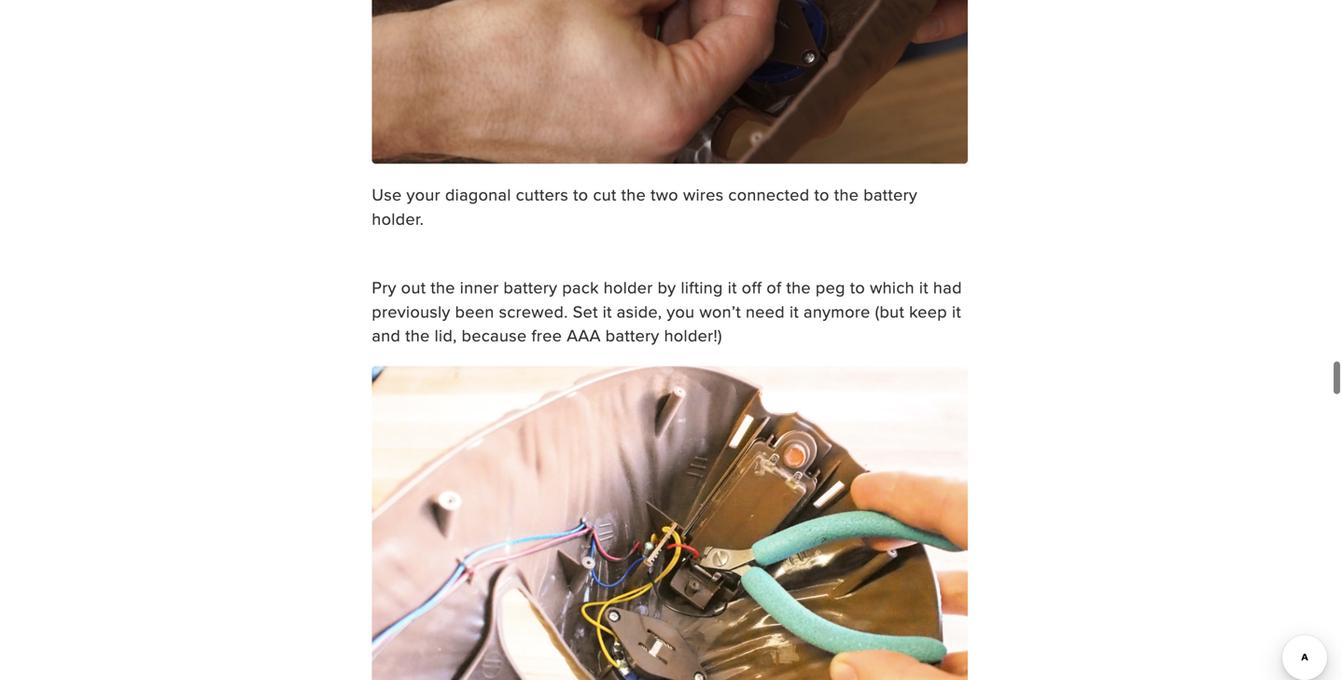 Task type: describe. For each thing, give the bounding box(es) containing it.
keep
[[910, 300, 948, 324]]

of
[[767, 276, 782, 299]]

1 vertical spatial battery
[[504, 276, 558, 299]]

use your diagonal cutters to cut the two wires connected to the battery holder.
[[372, 183, 918, 230]]

image: hacks_afchewcomp_v001_4378.jpg element
[[372, 0, 969, 164]]

you
[[667, 300, 695, 324]]

it down had
[[952, 300, 962, 324]]

the right out
[[431, 276, 456, 299]]

the right connected
[[835, 183, 859, 206]]

inner
[[460, 276, 499, 299]]

lifting
[[681, 276, 723, 299]]

battery inside use your diagonal cutters to cut the two wires connected to the battery holder.
[[864, 183, 918, 206]]

2 vertical spatial battery
[[606, 324, 660, 348]]

out
[[401, 276, 426, 299]]

set
[[573, 300, 598, 324]]

the right cut on the top
[[622, 183, 646, 206]]

pry out the inner battery pack holder by lifting it off of the peg to which it had previously been screwed. set it aside, you won't need it anymore (but keep it and the lid, because free aaa battery holder!)
[[372, 276, 963, 348]]

connected
[[729, 183, 810, 206]]

off
[[742, 276, 762, 299]]

cut
[[593, 183, 617, 206]]

diagonal
[[445, 183, 512, 206]]

0 horizontal spatial to
[[574, 183, 589, 206]]

it left off
[[728, 276, 738, 299]]

the down previously
[[405, 324, 430, 348]]

because
[[462, 324, 527, 348]]

been
[[455, 300, 495, 324]]

pack
[[562, 276, 599, 299]]

holder.
[[372, 207, 424, 230]]

free
[[532, 324, 562, 348]]

to inside the pry out the inner battery pack holder by lifting it off of the peg to which it had previously been screwed. set it aside, you won't need it anymore (but keep it and the lid, because free aaa battery holder!)
[[850, 276, 866, 299]]

it right need
[[790, 300, 799, 324]]



Task type: locate. For each thing, give the bounding box(es) containing it.
1 horizontal spatial battery
[[606, 324, 660, 348]]

cutters
[[516, 183, 569, 206]]

battery up screwed.
[[504, 276, 558, 299]]

it right "set"
[[603, 300, 612, 324]]

2 horizontal spatial to
[[850, 276, 866, 299]]

to left cut on the top
[[574, 183, 589, 206]]

hacks_p6130301.jpg image
[[372, 366, 969, 681]]

screwed.
[[499, 300, 568, 324]]

to
[[574, 183, 589, 206], [815, 183, 830, 206], [850, 276, 866, 299]]

battery down "aside,"
[[606, 324, 660, 348]]

to right connected
[[815, 183, 830, 206]]

battery
[[864, 183, 918, 206], [504, 276, 558, 299], [606, 324, 660, 348]]

which
[[870, 276, 915, 299]]

it
[[728, 276, 738, 299], [920, 276, 929, 299], [603, 300, 612, 324], [790, 300, 799, 324], [952, 300, 962, 324]]

lid,
[[435, 324, 457, 348]]

battery up which
[[864, 183, 918, 206]]

1 horizontal spatial to
[[815, 183, 830, 206]]

holder!)
[[665, 324, 723, 348]]

the
[[622, 183, 646, 206], [835, 183, 859, 206], [431, 276, 456, 299], [787, 276, 811, 299], [405, 324, 430, 348]]

two
[[651, 183, 679, 206]]

aside,
[[617, 300, 662, 324]]

0 horizontal spatial battery
[[504, 276, 558, 299]]

your
[[407, 183, 441, 206]]

and
[[372, 324, 401, 348]]

had
[[934, 276, 963, 299]]

previously
[[372, 300, 451, 324]]

need
[[746, 300, 785, 324]]

aaa
[[567, 324, 601, 348]]

0 vertical spatial battery
[[864, 183, 918, 206]]

by
[[658, 276, 677, 299]]

anymore
[[804, 300, 871, 324]]

peg
[[816, 276, 846, 299]]

it left had
[[920, 276, 929, 299]]

(but
[[876, 300, 905, 324]]

holder
[[604, 276, 653, 299]]

use
[[372, 183, 402, 206]]

wires
[[684, 183, 724, 206]]

won't
[[700, 300, 741, 324]]

pry
[[372, 276, 397, 299]]

2 horizontal spatial battery
[[864, 183, 918, 206]]

to right the peg
[[850, 276, 866, 299]]

the right of
[[787, 276, 811, 299]]



Task type: vqa. For each thing, say whether or not it's contained in the screenshot.
Clark inside the CircuitPython MIDI to CV Skull By Liz Clark
no



